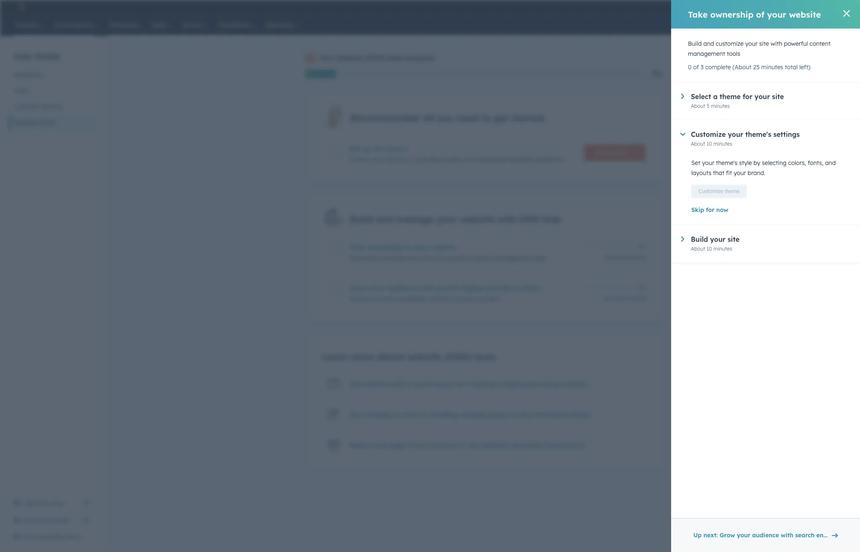 Task type: vqa. For each thing, say whether or not it's contained in the screenshot.
your within the Build and customize your site with powerful content management tools
yes



Task type: locate. For each thing, give the bounding box(es) containing it.
need some help? find a partner in the hubspot solutions directory
[[350, 441, 578, 450]]

0 horizontal spatial ownership
[[368, 243, 403, 252]]

2 horizontal spatial of
[[757, 9, 765, 20]]

tools up (about
[[727, 50, 741, 58]]

to left 'get'
[[482, 112, 491, 124]]

marketplaces button
[[733, 0, 751, 13]]

you
[[437, 112, 454, 124]]

1 10 from the top
[[707, 141, 713, 147]]

1 horizontal spatial grow
[[720, 532, 736, 539]]

1 horizontal spatial of
[[694, 63, 699, 71]]

understand
[[477, 156, 508, 164]]

1 vertical spatial engine-
[[817, 532, 840, 539]]

0 horizontal spatial customize
[[378, 255, 406, 262]]

1 vertical spatial ownership
[[368, 243, 403, 252]]

0 vertical spatial for
[[743, 92, 753, 101]]

build
[[689, 40, 702, 47], [350, 213, 373, 225], [691, 235, 709, 244], [350, 255, 364, 262]]

set up the basics button
[[350, 145, 578, 153]]

build for build and manage your website with cms hub
[[350, 213, 373, 225]]

1 vertical spatial grow
[[720, 532, 736, 539]]

1 horizontal spatial friendly
[[840, 532, 861, 539]]

theme's inside set your theme's style by selecting colors, fonts, and layouts that fit your brand.
[[717, 159, 738, 167]]

selecting
[[763, 159, 787, 167]]

customize inside customize your theme's settings about 10 minutes
[[691, 130, 726, 139]]

with
[[771, 40, 783, 47], [498, 213, 517, 225], [433, 255, 445, 262], [420, 284, 435, 292], [451, 295, 463, 303], [390, 380, 405, 389], [781, 532, 794, 539]]

0%
[[639, 244, 646, 250], [639, 284, 646, 291]]

1 vertical spatial search
[[796, 532, 815, 539]]

theme's for style
[[717, 159, 738, 167]]

0 horizontal spatial of
[[405, 243, 411, 252]]

theme's inside customize your theme's settings about 10 minutes
[[746, 130, 772, 139]]

0 vertical spatial hubspot
[[510, 156, 534, 164]]

customer service button
[[8, 99, 94, 115]]

teammates,
[[429, 156, 463, 164]]

on right the lesson
[[457, 380, 465, 389]]

service
[[42, 103, 62, 110]]

0 vertical spatial 0%
[[639, 244, 646, 250]]

1 horizontal spatial take
[[689, 9, 708, 20]]

take ownership of your website
[[689, 9, 822, 20]]

0 vertical spatial get
[[350, 380, 362, 389]]

1 horizontal spatial engine-
[[817, 532, 840, 539]]

and inside set up the basics import your contacts, invite teammates, and understand hubspot properties
[[464, 156, 475, 164]]

1 horizontal spatial ownership
[[711, 9, 754, 20]]

take inside take ownership of your website build and customize your site with powerful content management tools
[[350, 243, 366, 252]]

settings link
[[769, 2, 779, 11]]

friendly inside up next: grow your audience with search engine-friendly button
[[840, 532, 861, 539]]

0 horizontal spatial engine-
[[461, 284, 487, 292]]

to
[[482, 112, 491, 124], [422, 411, 429, 419]]

theme down fit
[[725, 188, 740, 194]]

1 vertical spatial in
[[461, 441, 467, 450]]

engine-
[[461, 284, 487, 292], [817, 532, 840, 539]]

search inside grow your audience with search engine-friendly content publish your site and attract visitors with your content
[[437, 284, 459, 292]]

cms
[[520, 213, 540, 225]]

need some help? find a partner in the hubspot solutions directory link
[[350, 441, 587, 452]]

marketing button
[[8, 67, 94, 83]]

2 vertical spatial of
[[405, 243, 411, 252]]

theme's up fit
[[717, 159, 738, 167]]

1 vertical spatial (cms)
[[37, 119, 54, 126]]

3
[[701, 63, 704, 71]]

skip for now button
[[692, 205, 841, 215]]

tasks
[[611, 149, 627, 157]]

0 vertical spatial take
[[689, 9, 708, 20]]

0 horizontal spatial theme's
[[717, 159, 738, 167]]

1 horizontal spatial management
[[689, 50, 726, 58]]

search button
[[839, 18, 853, 32]]

site inside grow your audience with search engine-friendly content publish your site and attract visitors with your content
[[386, 295, 395, 303]]

set up layouts
[[692, 159, 701, 167]]

set inside set up the basics import your contacts, invite teammates, and understand hubspot properties
[[350, 145, 361, 153]]

get left hands-
[[350, 411, 362, 419]]

0 vertical spatial 25
[[754, 63, 760, 71]]

take inside dialog
[[689, 9, 708, 20]]

0 horizontal spatial (cms)
[[37, 119, 54, 126]]

1 horizontal spatial set
[[692, 159, 701, 167]]

caret image left build your site about 10 minutes
[[682, 237, 685, 242]]

0 vertical spatial the
[[374, 145, 384, 153]]

0 vertical spatial to
[[482, 112, 491, 124]]

1 vertical spatial customize
[[699, 188, 724, 194]]

grow up publish
[[350, 284, 368, 292]]

of left settings "icon"
[[757, 9, 765, 20]]

caret image down caret image
[[681, 133, 686, 136]]

visitors
[[430, 295, 450, 303]]

0 horizontal spatial grow
[[350, 284, 368, 292]]

settings
[[774, 130, 800, 139]]

layouts
[[692, 169, 712, 177]]

1 horizontal spatial for
[[743, 92, 753, 101]]

caret image for customize
[[681, 133, 686, 136]]

website inside button
[[13, 119, 36, 126]]

0 vertical spatial ownership
[[711, 9, 754, 20]]

solutions
[[513, 441, 544, 450]]

interactive
[[534, 411, 570, 419]]

menu item
[[715, 0, 717, 13]]

hubspot link
[[10, 2, 32, 12]]

theme's for settings
[[746, 130, 772, 139]]

1 horizontal spatial theme's
[[746, 130, 772, 139]]

1 vertical spatial powerful
[[446, 255, 470, 262]]

demo right interactive
[[572, 411, 591, 419]]

1 vertical spatial to
[[422, 411, 429, 419]]

your
[[768, 9, 787, 20], [746, 40, 758, 47], [755, 92, 771, 101], [728, 130, 744, 139], [371, 156, 384, 164], [703, 159, 715, 167], [734, 169, 747, 177], [436, 213, 457, 225], [711, 235, 726, 244], [414, 243, 429, 252], [407, 255, 420, 262], [370, 284, 385, 292], [372, 295, 384, 303], [465, 295, 477, 303], [38, 500, 51, 507], [41, 517, 54, 524], [737, 532, 751, 539]]

all
[[423, 112, 435, 124]]

customize your theme's settings about 10 minutes
[[691, 130, 800, 147]]

0 vertical spatial engine-
[[461, 284, 487, 292]]

1 horizontal spatial audience
[[753, 532, 780, 539]]

for
[[743, 92, 753, 101], [707, 206, 715, 214]]

site up settings
[[773, 92, 785, 101]]

2 0% from the top
[[639, 284, 646, 291]]

1 vertical spatial audience
[[753, 532, 780, 539]]

close image
[[844, 10, 851, 17]]

for down 0 of 3 complete (about 25 minutes total left)
[[743, 92, 753, 101]]

help?
[[390, 441, 408, 450]]

1 vertical spatial 10
[[707, 246, 713, 252]]

1 horizontal spatial search
[[796, 532, 815, 539]]

customize inside build and customize your site with powerful content management tools
[[716, 40, 744, 47]]

about 25 minutes
[[604, 255, 646, 261]]

recommended: all you need to get started
[[350, 112, 545, 124]]

0 vertical spatial management
[[689, 50, 726, 58]]

tools down cms
[[534, 255, 547, 262]]

some
[[370, 441, 388, 450]]

25 right (about
[[754, 63, 760, 71]]

1 get from the top
[[350, 380, 362, 389]]

0 horizontal spatial audience
[[387, 284, 418, 292]]

a left hands-
[[364, 411, 368, 419]]

1 vertical spatial theme's
[[717, 159, 738, 167]]

0 vertical spatial theme
[[720, 92, 741, 101]]

powerful
[[785, 40, 809, 47], [446, 255, 470, 262]]

invite
[[413, 156, 428, 164]]

build inside take ownership of your website build and customize your site with powerful content management tools
[[350, 255, 364, 262]]

website right your
[[337, 54, 363, 62]]

0% for take ownership of your website
[[639, 244, 646, 250]]

started down more
[[364, 380, 388, 389]]

0 vertical spatial set
[[350, 145, 361, 153]]

about inside select a theme for your site about 5 minutes
[[691, 103, 706, 109]]

powerful inside build and customize your site with powerful content management tools
[[785, 40, 809, 47]]

0 horizontal spatial 25
[[620, 255, 626, 261]]

1 0% from the top
[[639, 244, 646, 250]]

of inside take ownership of your website build and customize your site with powerful content management tools
[[405, 243, 411, 252]]

in inside need some help? find a partner in the hubspot solutions directory link
[[461, 441, 467, 450]]

the right the up
[[374, 145, 384, 153]]

0 horizontal spatial friendly
[[487, 284, 513, 292]]

ownership for take ownership of your website build and customize your site with powerful content management tools
[[368, 243, 403, 252]]

minutes inside customize your theme's settings about 10 minutes
[[714, 141, 733, 147]]

audience inside button
[[753, 532, 780, 539]]

fonts,
[[808, 159, 824, 167]]

0 vertical spatial search
[[437, 284, 459, 292]]

0 horizontal spatial powerful
[[446, 255, 470, 262]]

site up 0 of 3 complete (about 25 minutes total left)
[[760, 40, 770, 47]]

0 vertical spatial grow
[[350, 284, 368, 292]]

on left intro
[[394, 411, 402, 419]]

0 horizontal spatial for
[[707, 206, 715, 214]]

the inside set up the basics import your contacts, invite teammates, and understand hubspot properties
[[374, 145, 384, 153]]

and inside set your theme's style by selecting colors, fonts, and layouts that fit your brand.
[[826, 159, 836, 167]]

website inside dialog
[[790, 9, 822, 20]]

0 horizontal spatial started
[[364, 380, 388, 389]]

0 horizontal spatial demo
[[65, 534, 81, 541]]

tools left progress
[[387, 54, 403, 62]]

0 vertical spatial website
[[337, 54, 363, 62]]

sales
[[13, 87, 28, 95]]

set left the up
[[350, 145, 361, 153]]

complete
[[706, 63, 732, 71]]

1 horizontal spatial 25
[[754, 63, 760, 71]]

content
[[810, 40, 831, 47], [472, 255, 493, 262], [515, 284, 540, 292], [479, 295, 500, 303]]

import
[[350, 156, 370, 164]]

0 horizontal spatial website
[[13, 119, 36, 126]]

demo down team
[[65, 534, 81, 541]]

build and manage your website with cms hub
[[350, 213, 561, 225]]

theme's
[[746, 130, 772, 139], [717, 159, 738, 167]]

site left attract
[[386, 295, 395, 303]]

2 get from the top
[[350, 411, 362, 419]]

0 vertical spatial friendly
[[487, 284, 513, 292]]

of left the 3 at right top
[[694, 63, 699, 71]]

25 up 26
[[620, 255, 626, 261]]

hubspot left properties
[[510, 156, 534, 164]]

1 vertical spatial management
[[495, 255, 532, 262]]

0 horizontal spatial management
[[495, 255, 532, 262]]

0 horizontal spatial to
[[422, 411, 429, 419]]

1 vertical spatial demo
[[65, 534, 81, 541]]

1 horizontal spatial to
[[482, 112, 491, 124]]

build and customize your site with powerful content management tools
[[689, 40, 831, 58]]

for left now in the top right of the page
[[707, 206, 715, 214]]

start inside button
[[595, 149, 610, 157]]

powerful down search hubspot search box
[[785, 40, 809, 47]]

your inside build your site about 10 minutes
[[711, 235, 726, 244]]

website
[[337, 54, 363, 62], [13, 119, 36, 126]]

audience
[[387, 284, 418, 292], [753, 532, 780, 539]]

1 vertical spatial for
[[707, 206, 715, 214]]

view
[[24, 500, 37, 507]]

engine- inside button
[[817, 532, 840, 539]]

site inside build and customize your site with powerful content management tools
[[760, 40, 770, 47]]

calling icon image
[[721, 3, 728, 11]]

grow inside grow your audience with search engine-friendly content publish your site and attract visitors with your content
[[350, 284, 368, 292]]

0% for grow your audience with search engine-friendly content
[[639, 284, 646, 291]]

10 down skip for now
[[707, 246, 713, 252]]

build inside build and customize your site with powerful content management tools
[[689, 40, 702, 47]]

2 10 from the top
[[707, 246, 713, 252]]

theme's left settings
[[746, 130, 772, 139]]

a left high-
[[497, 380, 502, 389]]

site down take ownership of your website button
[[421, 255, 431, 262]]

0 vertical spatial powerful
[[785, 40, 809, 47]]

caret image
[[681, 133, 686, 136], [682, 237, 685, 242]]

the right the 'partner'
[[469, 441, 480, 450]]

1 horizontal spatial (cms)
[[365, 54, 385, 62]]

hubspot
[[510, 156, 534, 164], [482, 441, 511, 450]]

of down the manage
[[405, 243, 411, 252]]

content inside build and customize your site with powerful content management tools
[[810, 40, 831, 47]]

1 horizontal spatial customize
[[716, 40, 744, 47]]

1 horizontal spatial powerful
[[785, 40, 809, 47]]

start tasks
[[595, 149, 627, 157]]

started right 'get'
[[512, 112, 545, 124]]

build inside build your site about 10 minutes
[[691, 235, 709, 244]]

friendly
[[487, 284, 513, 292], [840, 532, 861, 539]]

0 horizontal spatial in
[[461, 441, 467, 450]]

of
[[757, 9, 765, 20], [694, 63, 699, 71], [405, 243, 411, 252]]

1 vertical spatial take
[[350, 243, 366, 252]]

0 vertical spatial (cms)
[[365, 54, 385, 62]]

1 vertical spatial 0%
[[639, 284, 646, 291]]

get for get a hands-on intro to building website pages in this interactive demo
[[350, 411, 362, 419]]

website down customer
[[13, 119, 36, 126]]

10 up layouts
[[707, 141, 713, 147]]

and inside build and customize your site with powerful content management tools
[[704, 40, 715, 47]]

1 vertical spatial website
[[13, 119, 36, 126]]

0 vertical spatial start
[[595, 149, 610, 157]]

progress
[[405, 54, 435, 62]]

in right the 'partner'
[[461, 441, 467, 450]]

0% up about 26 minutes
[[639, 284, 646, 291]]

hubspot down pages
[[482, 441, 511, 450]]

1 vertical spatial get
[[350, 411, 362, 419]]

0 vertical spatial started
[[512, 112, 545, 124]]

grow inside button
[[720, 532, 736, 539]]

start tasks button
[[585, 145, 646, 161]]

set inside set your theme's style by selecting colors, fonts, and layouts that fit your brand.
[[692, 159, 701, 167]]

learn more about website (cms) tools
[[322, 351, 496, 363]]

in left this
[[511, 411, 517, 419]]

tyler black image
[[802, 3, 810, 11]]

take ownership of your website dialog
[[672, 0, 861, 552]]

started
[[512, 112, 545, 124], [364, 380, 388, 389]]

0 vertical spatial of
[[757, 9, 765, 20]]

0 vertical spatial customize
[[691, 130, 726, 139]]

ownership inside take ownership of your website build and customize your site with powerful content management tools
[[368, 243, 403, 252]]

your inside customize your theme's settings about 10 minutes
[[728, 130, 744, 139]]

grow right next:
[[720, 532, 736, 539]]

performing
[[521, 380, 559, 389]]

powerful down take ownership of your website button
[[446, 255, 470, 262]]

menu
[[670, 0, 851, 13]]

0 horizontal spatial take
[[350, 243, 366, 252]]

theme
[[720, 92, 741, 101], [725, 188, 740, 194]]

website (cms)
[[13, 119, 54, 126]]

need
[[350, 441, 368, 450]]

site down now in the top right of the page
[[728, 235, 740, 244]]

0 vertical spatial demo
[[572, 411, 591, 419]]

2 horizontal spatial (cms)
[[445, 351, 472, 363]]

2 vertical spatial (cms)
[[445, 351, 472, 363]]

properties
[[536, 156, 564, 164]]

start down the invite
[[24, 534, 37, 541]]

0 horizontal spatial the
[[374, 145, 384, 153]]

ownership inside dialog
[[711, 9, 754, 20]]

start left tasks at the top right
[[595, 149, 610, 157]]

notifications image
[[784, 4, 792, 11]]

set
[[350, 145, 361, 153], [692, 159, 701, 167]]

to right intro
[[422, 411, 429, 419]]

quick
[[413, 380, 432, 389]]

customize down 5
[[691, 130, 726, 139]]

0 vertical spatial 10
[[707, 141, 713, 147]]

website
[[790, 9, 822, 20], [460, 213, 495, 225], [431, 243, 457, 252], [407, 351, 442, 363], [562, 380, 587, 389], [461, 411, 486, 419]]

link opens in a new window image
[[579, 442, 585, 452], [579, 444, 585, 450], [83, 499, 89, 509], [83, 500, 89, 507]]

about inside customize your theme's settings about 10 minutes
[[691, 141, 706, 147]]

get a hands-on intro to building website pages in this interactive demo
[[350, 411, 591, 419]]

1 vertical spatial start
[[24, 534, 37, 541]]

in
[[511, 411, 517, 419], [461, 441, 467, 450]]

25 inside take ownership of your website dialog
[[754, 63, 760, 71]]

1 horizontal spatial start
[[595, 149, 610, 157]]

total
[[786, 63, 798, 71]]

0 vertical spatial audience
[[387, 284, 418, 292]]

a right select
[[714, 92, 718, 101]]

pages
[[488, 411, 509, 419]]

0% up about 25 minutes
[[639, 244, 646, 250]]

0 horizontal spatial start
[[24, 534, 37, 541]]

demo
[[572, 411, 591, 419], [65, 534, 81, 541]]

get down more
[[350, 380, 362, 389]]

theme right select
[[720, 92, 741, 101]]

0 vertical spatial customize
[[716, 40, 744, 47]]

customize up skip for now
[[699, 188, 724, 194]]



Task type: describe. For each thing, give the bounding box(es) containing it.
content inside take ownership of your website build and customize your site with powerful content management tools
[[472, 255, 493, 262]]

(about
[[733, 63, 752, 71]]

settings image
[[770, 4, 778, 11]]

get
[[494, 112, 509, 124]]

website (cms) button
[[8, 115, 94, 131]]

site inside select a theme for your site about 5 minutes
[[773, 92, 785, 101]]

hubspot image
[[15, 2, 25, 12]]

customize theme
[[699, 188, 740, 194]]

1 horizontal spatial in
[[511, 411, 517, 419]]

about 26 minutes
[[604, 295, 646, 302]]

up next: grow your audience with search engine-friendly
[[694, 532, 861, 539]]

minutes inside select a theme for your site about 5 minutes
[[712, 103, 730, 109]]

1 vertical spatial 25
[[620, 255, 626, 261]]

start overview demo
[[24, 534, 81, 541]]

start for start overview demo
[[24, 534, 37, 541]]

build for build and customize your site with powerful content management tools
[[689, 40, 702, 47]]

friendly inside grow your audience with search engine-friendly content publish your site and attract visitors with your content
[[487, 284, 513, 292]]

theme inside select a theme for your site about 5 minutes
[[720, 92, 741, 101]]

fit
[[727, 169, 733, 177]]

help button
[[753, 0, 767, 13]]

and inside grow your audience with search engine-friendly content publish your site and attract visitors with your content
[[397, 295, 408, 303]]

about inside build your site about 10 minutes
[[691, 246, 706, 252]]

set for your
[[692, 159, 701, 167]]

grow your audience with search engine-friendly content button
[[350, 284, 578, 292]]

select a theme for your site about 5 minutes
[[691, 92, 785, 109]]

colors,
[[789, 159, 807, 167]]

audience inside grow your audience with search engine-friendly content publish your site and attract visitors with your content
[[387, 284, 418, 292]]

of for take ownership of your website
[[757, 9, 765, 20]]

10 inside build your site about 10 minutes
[[707, 246, 713, 252]]

marketplaces image
[[739, 4, 746, 11]]

26
[[620, 295, 626, 302]]

upgrade
[[686, 4, 709, 11]]

pomatoes button
[[797, 0, 850, 13]]

creating
[[467, 380, 495, 389]]

your inside select a theme for your site about 5 minutes
[[755, 92, 771, 101]]

(cms) inside website (cms) button
[[37, 119, 54, 126]]

search inside button
[[796, 532, 815, 539]]

your inside set up the basics import your contacts, invite teammates, and understand hubspot properties
[[371, 156, 384, 164]]

get for get started with a quick lesson on creating a high-performing website
[[350, 380, 362, 389]]

next:
[[704, 532, 718, 539]]

grow your audience with search engine-friendly content publish your site and attract visitors with your content
[[350, 284, 540, 303]]

your website (cms) tools progress
[[319, 54, 435, 62]]

1 vertical spatial hubspot
[[482, 441, 511, 450]]

0 vertical spatial on
[[457, 380, 465, 389]]

site inside build your site about 10 minutes
[[728, 235, 740, 244]]

a right find
[[427, 441, 431, 450]]

powerful inside take ownership of your website build and customize your site with powerful content management tools
[[446, 255, 470, 262]]

5
[[707, 103, 710, 109]]

invite your team
[[24, 517, 70, 524]]

1 vertical spatial of
[[694, 63, 699, 71]]

select
[[691, 92, 712, 101]]

skip for now
[[692, 206, 729, 214]]

need
[[457, 112, 479, 124]]

hands-
[[370, 411, 394, 419]]

of for take ownership of your website build and customize your site with powerful content management tools
[[405, 243, 411, 252]]

building
[[431, 411, 459, 419]]

take for take ownership of your website
[[689, 9, 708, 20]]

your website (cms) tools progress progress bar
[[306, 70, 336, 78]]

tools up creating
[[474, 351, 496, 363]]

learn
[[322, 351, 349, 363]]

0 of 3 complete (about 25 minutes total left)
[[689, 63, 811, 71]]

intro
[[404, 411, 420, 419]]

ownership for take ownership of your website
[[711, 9, 754, 20]]

caret image for build
[[682, 237, 685, 242]]

user
[[13, 51, 33, 61]]

user guide
[[13, 51, 60, 61]]

with inside build and customize your site with powerful content management tools
[[771, 40, 783, 47]]

hubspot inside set up the basics import your contacts, invite teammates, and understand hubspot properties
[[510, 156, 534, 164]]

start for start tasks
[[595, 149, 610, 157]]

start overview demo link
[[8, 529, 94, 546]]

set for up
[[350, 145, 361, 153]]

tools inside take ownership of your website build and customize your site with powerful content management tools
[[534, 255, 547, 262]]

find
[[410, 441, 424, 450]]

1 horizontal spatial started
[[512, 112, 545, 124]]

partner
[[433, 441, 459, 450]]

pomatoes
[[811, 3, 837, 10]]

management inside build and customize your site with powerful content management tools
[[689, 50, 726, 58]]

help image
[[756, 4, 764, 11]]

by
[[754, 159, 761, 167]]

site inside take ownership of your website build and customize your site with powerful content management tools
[[421, 255, 431, 262]]

view your plan link
[[8, 495, 94, 512]]

1 vertical spatial started
[[364, 380, 388, 389]]

1 vertical spatial theme
[[725, 188, 740, 194]]

style
[[740, 159, 753, 167]]

and inside take ownership of your website build and customize your site with powerful content management tools
[[366, 255, 376, 262]]

engine- inside grow your audience with search engine-friendly content publish your site and attract visitors with your content
[[461, 284, 487, 292]]

get a hands-on intro to building website pages in this interactive demo link
[[350, 411, 591, 419]]

user guide views element
[[8, 36, 94, 131]]

customize for theme
[[699, 188, 724, 194]]

up
[[694, 532, 702, 539]]

guide
[[35, 51, 60, 61]]

customer
[[13, 103, 40, 110]]

a inside select a theme for your site about 5 minutes
[[714, 92, 718, 101]]

0 horizontal spatial on
[[394, 411, 402, 419]]

sales button
[[8, 83, 94, 99]]

customize for your
[[691, 130, 726, 139]]

customer service
[[13, 103, 62, 110]]

1 horizontal spatial website
[[337, 54, 363, 62]]

a left quick
[[407, 380, 411, 389]]

with inside button
[[781, 532, 794, 539]]

overview
[[39, 534, 64, 541]]

your
[[319, 54, 335, 62]]

take ownership of your website build and customize your site with powerful content management tools
[[350, 243, 547, 262]]

take ownership of your website button
[[350, 243, 578, 252]]

for inside button
[[707, 206, 715, 214]]

plan
[[52, 500, 64, 507]]

caret image
[[682, 94, 685, 99]]

view your plan
[[24, 500, 64, 507]]

customize inside take ownership of your website build and customize your site with powerful content management tools
[[378, 255, 406, 262]]

9%
[[653, 70, 663, 78]]

notifications button
[[781, 0, 795, 13]]

now
[[717, 206, 729, 214]]

left)
[[800, 63, 811, 71]]

with inside take ownership of your website build and customize your site with powerful content management tools
[[433, 255, 445, 262]]

minutes inside build your site about 10 minutes
[[714, 246, 733, 252]]

10 inside customize your theme's settings about 10 minutes
[[707, 141, 713, 147]]

brand.
[[748, 169, 766, 177]]

recommended:
[[350, 112, 420, 124]]

for inside select a theme for your site about 5 minutes
[[743, 92, 753, 101]]

search image
[[843, 22, 849, 28]]

build for build your site about 10 minutes
[[691, 235, 709, 244]]

tools inside build and customize your site with powerful content management tools
[[727, 50, 741, 58]]

set your theme's style by selecting colors, fonts, and layouts that fit your brand.
[[692, 159, 836, 177]]

menu containing pomatoes
[[670, 0, 851, 13]]

contacts,
[[385, 156, 411, 164]]

get started with a quick lesson on creating a high-performing website
[[350, 380, 587, 389]]

management inside take ownership of your website build and customize your site with powerful content management tools
[[495, 255, 532, 262]]

publish
[[350, 295, 370, 303]]

upgrade image
[[676, 4, 684, 11]]

your inside build and customize your site with powerful content management tools
[[746, 40, 758, 47]]

hub
[[543, 213, 561, 225]]

marketing
[[13, 71, 41, 79]]

website inside take ownership of your website build and customize your site with powerful content management tools
[[431, 243, 457, 252]]

lesson
[[434, 380, 455, 389]]

1 vertical spatial the
[[469, 441, 480, 450]]

invite
[[24, 517, 40, 524]]

about
[[378, 351, 405, 363]]

customize theme link
[[692, 185, 747, 198]]

Search HubSpot search field
[[743, 18, 846, 32]]

up
[[363, 145, 372, 153]]

invite your team button
[[8, 512, 94, 529]]

take for take ownership of your website build and customize your site with powerful content management tools
[[350, 243, 366, 252]]



